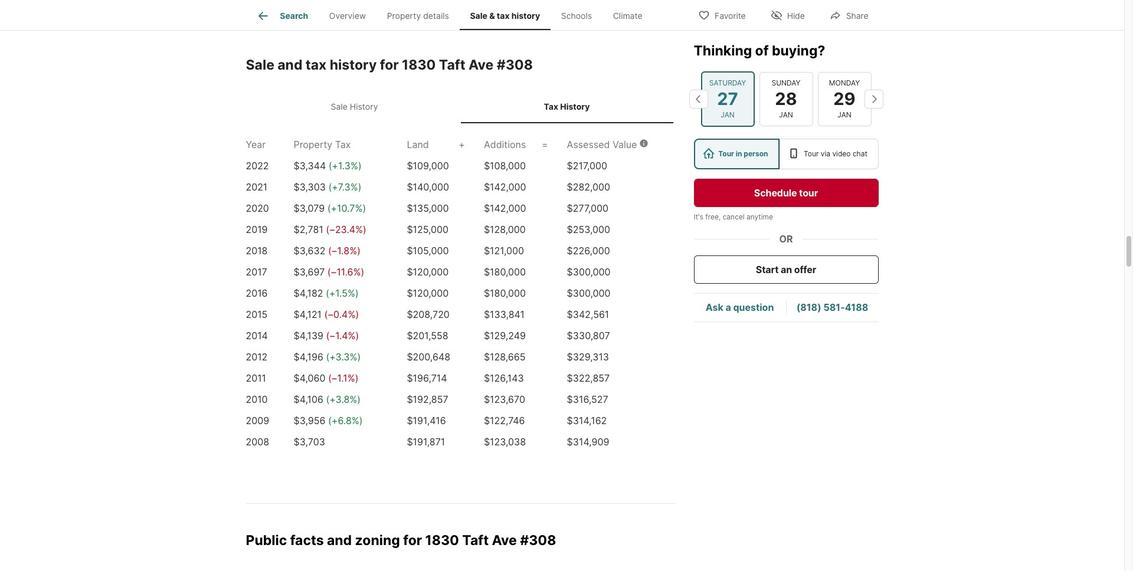 Task type: vqa. For each thing, say whether or not it's contained in the screenshot.
checked: on the left of page
no



Task type: locate. For each thing, give the bounding box(es) containing it.
0 vertical spatial taft
[[439, 57, 466, 73]]

$316,527
[[567, 394, 608, 406]]

0 horizontal spatial history
[[330, 57, 377, 73]]

$4,060
[[294, 373, 326, 384]]

1 horizontal spatial for
[[403, 533, 422, 549]]

sale up property tax
[[331, 101, 348, 111]]

1 vertical spatial property
[[294, 139, 332, 151]]

jan inside monday 29 jan
[[838, 110, 852, 119]]

0 horizontal spatial property
[[294, 139, 332, 151]]

(818) 581-4188
[[797, 302, 869, 314]]

$253,000
[[567, 224, 610, 236]]

tab list
[[246, 0, 663, 30], [246, 90, 676, 124]]

0 horizontal spatial tour
[[719, 149, 734, 158]]

1 vertical spatial ave
[[492, 533, 517, 549]]

3 jan from the left
[[838, 110, 852, 119]]

history up sale history
[[330, 57, 377, 73]]

sale & tax history tab
[[460, 2, 551, 30]]

1 horizontal spatial history
[[560, 101, 590, 111]]

for right 'zoning'
[[403, 533, 422, 549]]

list box containing tour in person
[[694, 139, 879, 169]]

0 horizontal spatial tax
[[306, 57, 327, 73]]

tour via video chat option
[[780, 139, 879, 169]]

1830 for history
[[402, 57, 436, 73]]

tour inside tour in person option
[[719, 149, 734, 158]]

property for property tax
[[294, 139, 332, 151]]

ask
[[706, 302, 724, 314]]

hide
[[787, 10, 805, 20]]

(+1.3%)
[[329, 160, 362, 172]]

tab list containing sale history
[[246, 90, 676, 124]]

2 jan from the left
[[779, 110, 793, 119]]

(−1.1%)
[[328, 373, 359, 384]]

1 vertical spatial history
[[330, 57, 377, 73]]

0 horizontal spatial for
[[380, 57, 399, 73]]

list box
[[694, 139, 879, 169]]

tax for &
[[497, 11, 510, 21]]

1 $142,000 from the top
[[484, 181, 526, 193]]

value
[[613, 139, 637, 151]]

1 vertical spatial tax
[[335, 139, 351, 151]]

#308 for sale and tax history for 1830 taft ave #308
[[497, 57, 533, 73]]

$128,000
[[484, 224, 526, 236]]

jan down the 28
[[779, 110, 793, 119]]

history
[[512, 11, 540, 21], [330, 57, 377, 73]]

property up $3,344 at the left
[[294, 139, 332, 151]]

2 horizontal spatial jan
[[838, 110, 852, 119]]

1 jan from the left
[[721, 110, 735, 119]]

jan inside sunday 28 jan
[[779, 110, 793, 119]]

jan for 28
[[779, 110, 793, 119]]

1 horizontal spatial property
[[387, 11, 421, 21]]

2 vertical spatial sale
[[331, 101, 348, 111]]

$120,000 down $105,000
[[407, 266, 449, 278]]

0 vertical spatial for
[[380, 57, 399, 73]]

1 tab list from the top
[[246, 0, 663, 30]]

sale inside sale & tax history tab
[[470, 11, 488, 21]]

offer
[[794, 264, 817, 276]]

1 horizontal spatial tax
[[497, 11, 510, 21]]

(+3.8%)
[[326, 394, 361, 406]]

public
[[246, 533, 287, 549]]

0 vertical spatial and
[[278, 57, 303, 73]]

sale for sale & tax history
[[470, 11, 488, 21]]

0 vertical spatial $142,000
[[484, 181, 526, 193]]

0 vertical spatial 1830
[[402, 57, 436, 73]]

$4,196 (+3.3%)
[[294, 351, 361, 363]]

$191,871
[[407, 436, 445, 448]]

$120,000
[[407, 266, 449, 278], [407, 288, 449, 299]]

0 vertical spatial tax
[[544, 101, 558, 111]]

1 $180,000 from the top
[[484, 266, 526, 278]]

1 vertical spatial $180,000
[[484, 288, 526, 299]]

tax for and
[[306, 57, 327, 73]]

1 vertical spatial tax
[[306, 57, 327, 73]]

$3,697
[[294, 266, 325, 278]]

property for property details
[[387, 11, 421, 21]]

sale left &
[[470, 11, 488, 21]]

#308 for public facts and zoning for 1830 taft ave #308
[[520, 533, 556, 549]]

2 $180,000 from the top
[[484, 288, 526, 299]]

taft
[[439, 57, 466, 73], [462, 533, 489, 549]]

tour for tour in person
[[719, 149, 734, 158]]

1 horizontal spatial jan
[[779, 110, 793, 119]]

share
[[846, 10, 869, 20]]

for
[[380, 57, 399, 73], [403, 533, 422, 549]]

property tax
[[294, 139, 351, 151]]

history down sale and tax history for 1830 taft ave #308 at the left top of the page
[[350, 101, 378, 111]]

2020
[[246, 203, 269, 214]]

for up sale history "tab"
[[380, 57, 399, 73]]

0 horizontal spatial and
[[278, 57, 303, 73]]

2 $120,000 from the top
[[407, 288, 449, 299]]

jan down 27
[[721, 110, 735, 119]]

$300,000
[[567, 266, 611, 278], [567, 288, 611, 299]]

$4,060 (−1.1%)
[[294, 373, 359, 384]]

saturday
[[709, 78, 746, 87]]

history right &
[[512, 11, 540, 21]]

0 horizontal spatial jan
[[721, 110, 735, 119]]

1 vertical spatial #308
[[520, 533, 556, 549]]

history for tax history
[[560, 101, 590, 111]]

$180,000 down $121,000
[[484, 266, 526, 278]]

2 horizontal spatial sale
[[470, 11, 488, 21]]

history for &
[[512, 11, 540, 21]]

1 vertical spatial tab list
[[246, 90, 676, 124]]

zoning
[[355, 533, 400, 549]]

$300,000 for $3,697 (−11.6%)
[[567, 266, 611, 278]]

1 vertical spatial for
[[403, 533, 422, 549]]

$3,303
[[294, 181, 326, 193]]

$191,416
[[407, 415, 446, 427]]

for for history
[[380, 57, 399, 73]]

1 history from the left
[[350, 101, 378, 111]]

(−1.4%)
[[326, 330, 359, 342]]

(−11.6%)
[[328, 266, 364, 278]]

0 vertical spatial history
[[512, 11, 540, 21]]

sale
[[470, 11, 488, 21], [246, 57, 274, 73], [331, 101, 348, 111]]

it's free, cancel anytime
[[694, 213, 773, 221]]

0 vertical spatial $300,000
[[567, 266, 611, 278]]

2009
[[246, 415, 269, 427]]

tour inside tour via video chat option
[[804, 149, 819, 158]]

and right facts
[[327, 533, 352, 549]]

1 vertical spatial $300,000
[[567, 288, 611, 299]]

$314,162
[[567, 415, 607, 427]]

1 vertical spatial $120,000
[[407, 288, 449, 299]]

schedule
[[754, 187, 797, 199]]

27
[[717, 88, 738, 109]]

previous image
[[689, 90, 708, 109]]

tax up (+1.3%)
[[335, 139, 351, 151]]

jan down the 29
[[838, 110, 852, 119]]

$120,000 for $3,697 (−11.6%)
[[407, 266, 449, 278]]

history for sale history
[[350, 101, 378, 111]]

history inside sale & tax history tab
[[512, 11, 540, 21]]

0 horizontal spatial sale
[[246, 57, 274, 73]]

(+6.8%)
[[328, 415, 363, 427]]

history inside "tab"
[[350, 101, 378, 111]]

tax up =
[[544, 101, 558, 111]]

2 tour from the left
[[804, 149, 819, 158]]

$135,000
[[407, 203, 449, 214]]

1 vertical spatial and
[[327, 533, 352, 549]]

2 $300,000 from the top
[[567, 288, 611, 299]]

0 horizontal spatial history
[[350, 101, 378, 111]]

2019
[[246, 224, 268, 236]]

$180,000 up $133,841 on the left bottom of page
[[484, 288, 526, 299]]

1 horizontal spatial tour
[[804, 149, 819, 158]]

tax down search
[[306, 57, 327, 73]]

1 horizontal spatial history
[[512, 11, 540, 21]]

$123,038
[[484, 436, 526, 448]]

tour left via
[[804, 149, 819, 158]]

$120,000 for $4,182 (+1.5%)
[[407, 288, 449, 299]]

581-
[[824, 302, 845, 314]]

$180,000
[[484, 266, 526, 278], [484, 288, 526, 299]]

and down search
[[278, 57, 303, 73]]

history up assessed on the right of page
[[560, 101, 590, 111]]

an
[[781, 264, 792, 276]]

2016
[[246, 288, 268, 299]]

2 tab list from the top
[[246, 90, 676, 124]]

1 vertical spatial $142,000
[[484, 203, 526, 214]]

$4,182
[[294, 288, 323, 299]]

tour for tour via video chat
[[804, 149, 819, 158]]

$3,956 (+6.8%)
[[294, 415, 363, 427]]

(−1.8%)
[[328, 245, 361, 257]]

tour in person
[[719, 149, 768, 158]]

tax right &
[[497, 11, 510, 21]]

1 horizontal spatial and
[[327, 533, 352, 549]]

$121,000
[[484, 245, 524, 257]]

(818) 581-4188 link
[[797, 302, 869, 314]]

2017
[[246, 266, 267, 278]]

2 history from the left
[[560, 101, 590, 111]]

0 vertical spatial ave
[[469, 57, 494, 73]]

1 $120,000 from the top
[[407, 266, 449, 278]]

0 vertical spatial property
[[387, 11, 421, 21]]

0 vertical spatial tab list
[[246, 0, 663, 30]]

property left details
[[387, 11, 421, 21]]

1 vertical spatial 1830
[[425, 533, 459, 549]]

None button
[[701, 71, 755, 127], [760, 72, 813, 126], [818, 72, 872, 126], [701, 71, 755, 127], [760, 72, 813, 126], [818, 72, 872, 126]]

tax inside tab
[[497, 11, 510, 21]]

$125,000
[[407, 224, 449, 236]]

sale inside sale history "tab"
[[331, 101, 348, 111]]

1 horizontal spatial sale
[[331, 101, 348, 111]]

for for zoning
[[403, 533, 422, 549]]

property inside tab
[[387, 11, 421, 21]]

2018
[[246, 245, 268, 257]]

$120,000 up $208,720
[[407, 288, 449, 299]]

1830 for zoning
[[425, 533, 459, 549]]

jan inside saturday 27 jan
[[721, 110, 735, 119]]

1 vertical spatial sale
[[246, 57, 274, 73]]

1 horizontal spatial tax
[[544, 101, 558, 111]]

=
[[542, 139, 548, 151]]

2 $142,000 from the top
[[484, 203, 526, 214]]

history inside tab
[[560, 101, 590, 111]]

1 $300,000 from the top
[[567, 266, 611, 278]]

$142,000 for $140,000
[[484, 181, 526, 193]]

$300,000 up $342,561
[[567, 288, 611, 299]]

land
[[407, 139, 429, 151]]

person
[[744, 149, 768, 158]]

1 vertical spatial taft
[[462, 533, 489, 549]]

next image
[[865, 90, 883, 109]]

additions
[[484, 139, 526, 151]]

$142,000 down $108,000
[[484, 181, 526, 193]]

tour left in
[[719, 149, 734, 158]]

0 vertical spatial $180,000
[[484, 266, 526, 278]]

0 vertical spatial sale
[[470, 11, 488, 21]]

$142,000 up $128,000
[[484, 203, 526, 214]]

0 vertical spatial tax
[[497, 11, 510, 21]]

sale down search link at the top
[[246, 57, 274, 73]]

start an offer
[[756, 264, 817, 276]]

0 vertical spatial #308
[[497, 57, 533, 73]]

overview
[[329, 11, 366, 21]]

0 vertical spatial $120,000
[[407, 266, 449, 278]]

1 tour from the left
[[719, 149, 734, 158]]

tax history tab
[[461, 92, 673, 121]]

details
[[423, 11, 449, 21]]

$300,000 down "$226,000"
[[567, 266, 611, 278]]

$314,909
[[567, 436, 610, 448]]



Task type: describe. For each thing, give the bounding box(es) containing it.
or
[[780, 233, 793, 245]]

$2,781 (−23.4%)
[[294, 224, 367, 236]]

sale history
[[331, 101, 378, 111]]

search link
[[256, 9, 308, 23]]

$4,182 (+1.5%)
[[294, 288, 359, 299]]

property details
[[387, 11, 449, 21]]

$105,000
[[407, 245, 449, 257]]

(+10.7%)
[[327, 203, 366, 214]]

sale history tab
[[248, 92, 461, 121]]

$201,558
[[407, 330, 448, 342]]

favorite
[[715, 10, 746, 20]]

$3,344 (+1.3%)
[[294, 160, 362, 172]]

sale for sale history
[[331, 101, 348, 111]]

a
[[726, 302, 731, 314]]

$192,857
[[407, 394, 448, 406]]

2015
[[246, 309, 268, 321]]

$4,139 (−1.4%)
[[294, 330, 359, 342]]

2011
[[246, 373, 266, 384]]

tab list containing search
[[246, 0, 663, 30]]

ave for sale and tax history for 1830 taft ave #308
[[469, 57, 494, 73]]

2012
[[246, 351, 268, 363]]

$109,000
[[407, 160, 449, 172]]

jan for 29
[[838, 110, 852, 119]]

ave for public facts and zoning for 1830 taft ave #308
[[492, 533, 517, 549]]

(+1.5%)
[[326, 288, 359, 299]]

facts
[[290, 533, 324, 549]]

$3,632
[[294, 245, 326, 257]]

$108,000
[[484, 160, 526, 172]]

thinking of buying?
[[694, 43, 826, 59]]

jan for 27
[[721, 110, 735, 119]]

tax inside tab
[[544, 101, 558, 111]]

schools tab
[[551, 2, 603, 30]]

tour via video chat
[[804, 149, 868, 158]]

28
[[775, 88, 797, 109]]

$3,303 (+7.3%)
[[294, 181, 362, 193]]

$3,632 (−1.8%)
[[294, 245, 361, 257]]

thinking
[[694, 43, 752, 59]]

it's
[[694, 213, 704, 221]]

monday
[[829, 78, 860, 87]]

$282,000
[[567, 181, 610, 193]]

$330,807
[[567, 330, 610, 342]]

0 horizontal spatial tax
[[335, 139, 351, 151]]

anytime
[[747, 213, 773, 221]]

via
[[821, 149, 831, 158]]

start
[[756, 264, 779, 276]]

chat
[[853, 149, 868, 158]]

year
[[246, 139, 266, 151]]

search
[[280, 11, 308, 21]]

$140,000
[[407, 181, 449, 193]]

sunday
[[772, 78, 801, 87]]

2010
[[246, 394, 268, 406]]

tour in person option
[[694, 139, 780, 169]]

$3,956
[[294, 415, 326, 427]]

$4,139
[[294, 330, 324, 342]]

$4,196
[[294, 351, 323, 363]]

$322,857
[[567, 373, 610, 384]]

$3,697 (−11.6%)
[[294, 266, 364, 278]]

favorite button
[[688, 3, 756, 27]]

assessed value
[[567, 139, 637, 151]]

overview tab
[[319, 2, 377, 30]]

(+3.3%)
[[326, 351, 361, 363]]

$2,781
[[294, 224, 323, 236]]

saturday 27 jan
[[709, 78, 746, 119]]

$4,106 (+3.8%)
[[294, 394, 361, 406]]

(+7.3%)
[[328, 181, 362, 193]]

property details tab
[[377, 2, 460, 30]]

$4,121
[[294, 309, 322, 321]]

schools
[[561, 11, 592, 21]]

tax history
[[544, 101, 590, 111]]

cancel
[[723, 213, 745, 221]]

schedule tour button
[[694, 179, 879, 207]]

(818)
[[797, 302, 822, 314]]

sale & tax history
[[470, 11, 540, 21]]

$129,249
[[484, 330, 526, 342]]

$3,079 (+10.7%)
[[294, 203, 366, 214]]

sale for sale and tax history for 1830 taft ave #308
[[246, 57, 274, 73]]

of
[[755, 43, 769, 59]]

hide button
[[761, 3, 815, 27]]

$300,000 for $4,182 (+1.5%)
[[567, 288, 611, 299]]

2021
[[246, 181, 268, 193]]

taft for history
[[439, 57, 466, 73]]

$226,000
[[567, 245, 610, 257]]

public facts and zoning for 1830 taft ave #308
[[246, 533, 556, 549]]

$180,000 for (−11.6%)
[[484, 266, 526, 278]]

in
[[736, 149, 742, 158]]

climate tab
[[603, 2, 653, 30]]

taft for zoning
[[462, 533, 489, 549]]

$133,841
[[484, 309, 525, 321]]

climate
[[613, 11, 643, 21]]

buying?
[[772, 43, 826, 59]]

ask a question link
[[706, 302, 774, 314]]

tour
[[799, 187, 818, 199]]

$180,000 for (+1.5%)
[[484, 288, 526, 299]]

29
[[834, 88, 856, 109]]

history for and
[[330, 57, 377, 73]]

+
[[459, 139, 465, 151]]

$142,000 for $135,000
[[484, 203, 526, 214]]

$3,703
[[294, 436, 325, 448]]

share button
[[820, 3, 879, 27]]



